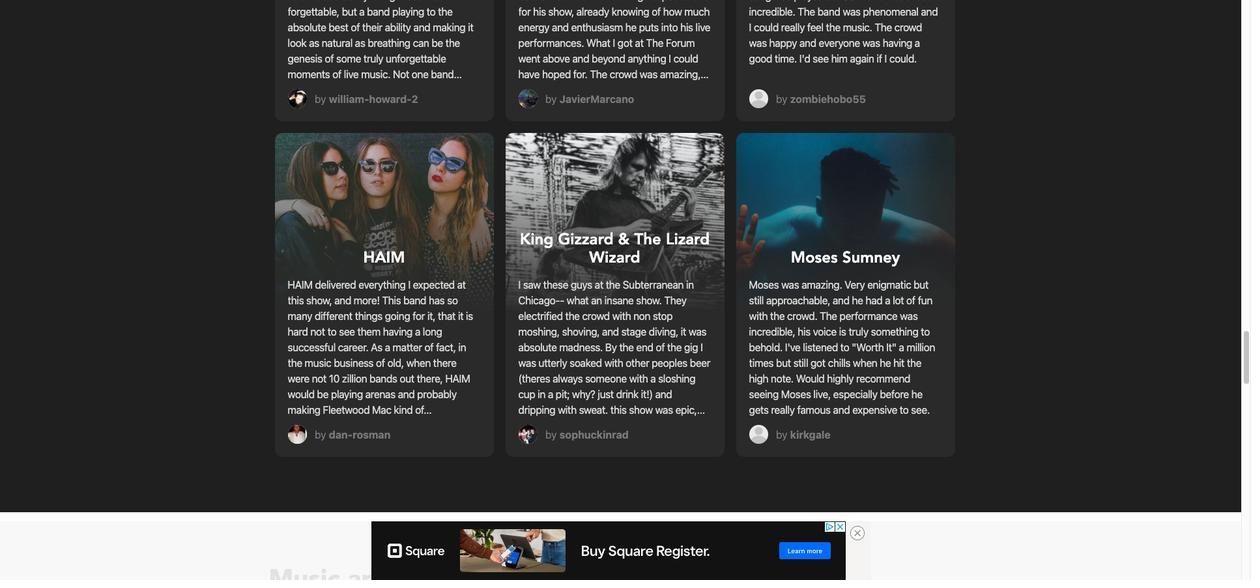 Task type: vqa. For each thing, say whether or not it's contained in the screenshot.
it,
yes



Task type: locate. For each thing, give the bounding box(es) containing it.
and down especially
[[833, 404, 850, 416]]

king
[[520, 229, 554, 250]]

not
[[310, 326, 325, 338], [312, 373, 327, 385]]

moshing,
[[518, 326, 560, 338]]

that
[[438, 310, 456, 322]]

2
[[412, 93, 418, 105]]

show
[[629, 404, 653, 416]]

the right &
[[634, 229, 661, 250]]

10
[[329, 373, 340, 385]]

0 vertical spatial not
[[310, 326, 325, 338]]

this up many
[[288, 295, 304, 306]]

at up so on the bottom left
[[457, 279, 466, 291]]

to
[[328, 326, 337, 338], [921, 326, 930, 338], [841, 342, 850, 353], [900, 404, 909, 416]]

there
[[433, 357, 457, 369]]

and down the very
[[833, 295, 850, 306]]

moses for moses sumney
[[791, 247, 838, 269]]

highly
[[827, 373, 854, 385]]

0 vertical spatial this
[[288, 295, 304, 306]]

the up voice
[[820, 310, 837, 322]]

by left dan-
[[315, 429, 326, 440]]

0 horizontal spatial at
[[457, 279, 466, 291]]

1 horizontal spatial he
[[880, 357, 891, 369]]

when inside haim delivered everything i expected at this show, and more!  this band has so many different things going for it, that it is hard not to see them having a long successful career.  as a matter of fact, in the music business of old, when there were not 10 zillion bands out there, haim would be playing arenas and probably making fleetwood mac kind of…
[[406, 357, 431, 369]]

zombiehobo55's profile image image
[[749, 89, 768, 108]]

different
[[315, 310, 352, 322]]

1 horizontal spatial when
[[853, 357, 877, 369]]

1 horizontal spatial haim
[[363, 247, 405, 269]]

band
[[404, 295, 426, 306]]

but up "fun"
[[914, 279, 929, 291]]

of left old,
[[376, 357, 385, 369]]

truly
[[849, 326, 869, 338]]

a right as
[[385, 342, 390, 353]]

it up 'gig'
[[681, 326, 686, 338]]

it right that at the left of page
[[458, 310, 463, 322]]

recommend
[[856, 373, 911, 385]]

see
[[339, 326, 355, 338]]

was up (theres
[[518, 357, 536, 369]]

to left see.
[[900, 404, 909, 416]]

0 vertical spatial but
[[914, 279, 929, 291]]

(theres
[[518, 373, 550, 385]]

in
[[686, 279, 694, 291], [458, 342, 466, 353], [538, 388, 546, 400]]

i inside haim delivered everything i expected at this show, and more!  this band has so many different things going for it, that it is hard not to see them having a long successful career.  as a matter of fact, in the music business of old, when there were not 10 zillion bands out there, haim would be playing arenas and probably making fleetwood mac kind of…
[[408, 279, 411, 291]]

1 horizontal spatial is
[[839, 326, 846, 338]]

0 horizontal spatial this
[[288, 295, 304, 306]]

chills
[[828, 357, 851, 369]]

them
[[357, 326, 381, 338]]

2 vertical spatial haim
[[445, 373, 470, 385]]

of inside i saw these guys at the subterranean in chicago-- what an insane show. they electrified the crowd with non stop moshing, shoving, and stage diving, it was absolute madness. by the end of the gig i was utterly soaked with other peoples beer (theres always someone with a sloshing cup in a pit; why? just drink it!) and dripping with sweat. this show was epic,…
[[656, 342, 665, 353]]

is right that at the left of page
[[466, 310, 473, 322]]

moses up amazing.
[[791, 247, 838, 269]]

sumney
[[843, 247, 900, 269]]

in right cup
[[538, 388, 546, 400]]

and down "out"
[[398, 388, 415, 400]]

by right the sophuckinrad's profile image at the left bottom of the page
[[545, 429, 557, 440]]

0 vertical spatial it
[[458, 310, 463, 322]]

fact,
[[436, 342, 456, 353]]

very
[[845, 279, 865, 291]]

0 horizontal spatial the
[[634, 229, 661, 250]]

i left saw
[[518, 279, 521, 291]]

advertisement element
[[371, 521, 846, 580]]

is inside haim delivered everything i expected at this show, and more!  this band has so many different things going for it, that it is hard not to see them having a long successful career.  as a matter of fact, in the music business of old, when there were not 10 zillion bands out there, haim would be playing arenas and probably making fleetwood mac kind of…
[[466, 310, 473, 322]]

0 vertical spatial he
[[852, 295, 863, 306]]

this down drink
[[611, 404, 627, 416]]

when inside moses was amazing. very enigmatic but still approachable, and he had a lot of fun with the crowd. the performance was incredible, his voice is truly something to behold. i've listened to "worth it" a million times but still got chills when he hit the high note. would highly recommend seeing moses live, especially before he gets really famous and expensive to see.
[[853, 357, 877, 369]]

moses up really
[[781, 388, 811, 400]]

1 horizontal spatial in
[[538, 388, 546, 400]]

1 vertical spatial still
[[794, 357, 808, 369]]

by right javiermarcano's profile image
[[545, 93, 557, 105]]

but up note.
[[776, 357, 791, 369]]

show,
[[306, 295, 332, 306]]

dripping
[[518, 404, 555, 416]]

were
[[288, 373, 310, 385]]

to inside haim delivered everything i expected at this show, and more!  this band has so many different things going for it, that it is hard not to see them having a long successful career.  as a matter of fact, in the music business of old, when there were not 10 zillion bands out there, haim would be playing arenas and probably making fleetwood mac kind of…
[[328, 326, 337, 338]]

not left 10
[[312, 373, 327, 385]]

saw
[[523, 279, 541, 291]]

1 horizontal spatial at
[[595, 279, 603, 291]]

kirkgale's profile image image
[[749, 425, 768, 444]]

2 vertical spatial moses
[[781, 388, 811, 400]]

not up successful
[[310, 326, 325, 338]]

when down matter
[[406, 357, 431, 369]]

subterranean
[[623, 279, 684, 291]]

hard
[[288, 326, 308, 338]]

it inside i saw these guys at the subterranean in chicago-- what an insane show. they electrified the crowd with non stop moshing, shoving, and stage diving, it was absolute madness. by the end of the gig i was utterly soaked with other peoples beer (theres always someone with a sloshing cup in a pit; why? just drink it!) and dripping with sweat. this show was epic,…
[[681, 326, 686, 338]]

drink
[[616, 388, 639, 400]]

things
[[355, 310, 383, 322]]

to up chills
[[841, 342, 850, 353]]

0 horizontal spatial it
[[458, 310, 463, 322]]

1 vertical spatial not
[[312, 373, 327, 385]]

stop
[[653, 310, 673, 322]]

fun
[[918, 295, 933, 306]]

0 vertical spatial moses
[[791, 247, 838, 269]]

the up were on the left of page
[[288, 357, 302, 369]]

the inside moses was amazing. very enigmatic but still approachable, and he had a lot of fun with the crowd. the performance was incredible, his voice is truly something to behold. i've listened to "worth it" a million times but still got chills when he hit the high note. would highly recommend seeing moses live, especially before he gets really famous and expensive to see.
[[820, 310, 837, 322]]

1 vertical spatial he
[[880, 357, 891, 369]]

by for by kirkgale
[[776, 429, 788, 440]]

with down other
[[629, 373, 648, 385]]

seeing
[[749, 388, 779, 400]]

i right 'gig'
[[701, 342, 703, 353]]

soaked
[[570, 357, 602, 369]]

by for by javiermarcano
[[545, 93, 557, 105]]

0 horizontal spatial when
[[406, 357, 431, 369]]

2 at from the left
[[595, 279, 603, 291]]

1 vertical spatial haim
[[288, 279, 313, 291]]

0 vertical spatial in
[[686, 279, 694, 291]]

something
[[871, 326, 919, 338]]

mac
[[372, 404, 391, 416]]

with up incredible,
[[749, 310, 768, 322]]

still left got
[[794, 357, 808, 369]]

still
[[749, 295, 764, 306], [794, 357, 808, 369]]

0 vertical spatial haim
[[363, 247, 405, 269]]

old,
[[387, 357, 404, 369]]

1 vertical spatial this
[[611, 404, 627, 416]]

1 at from the left
[[457, 279, 466, 291]]

1 horizontal spatial i
[[518, 279, 521, 291]]

a left long
[[415, 326, 420, 338]]

of inside moses was amazing. very enigmatic but still approachable, and he had a lot of fun with the crowd. the performance was incredible, his voice is truly something to behold. i've listened to "worth it" a million times but still got chills when he hit the high note. would highly recommend seeing moses live, especially before he gets really famous and expensive to see.
[[907, 295, 916, 306]]

1 horizontal spatial the
[[820, 310, 837, 322]]

1 vertical spatial it
[[681, 326, 686, 338]]

1 horizontal spatial but
[[914, 279, 929, 291]]

times
[[749, 357, 774, 369]]

0 vertical spatial the
[[634, 229, 661, 250]]

to left "see" at the bottom of page
[[328, 326, 337, 338]]

his
[[798, 326, 811, 338]]

-
[[560, 295, 564, 306]]

by right the kirkgale's profile image on the bottom right of page
[[776, 429, 788, 440]]

in right fact,
[[458, 342, 466, 353]]

0 horizontal spatial is
[[466, 310, 473, 322]]

moses sumney
[[791, 247, 900, 269]]

of right end
[[656, 342, 665, 353]]

zombiehobo55
[[790, 93, 866, 105]]

dan-rosman's profile image image
[[288, 425, 307, 444]]

pit;
[[556, 388, 570, 400]]

was
[[781, 279, 799, 291], [900, 310, 918, 322], [689, 326, 707, 338], [518, 357, 536, 369], [655, 404, 673, 416]]

kind
[[394, 404, 413, 416]]

of
[[907, 295, 916, 306], [425, 342, 434, 353], [656, 342, 665, 353], [376, 357, 385, 369]]

he up see.
[[912, 388, 923, 400]]

2 vertical spatial in
[[538, 388, 546, 400]]

with down the by
[[605, 357, 623, 369]]

still up incredible,
[[749, 295, 764, 306]]

1 vertical spatial the
[[820, 310, 837, 322]]

1 vertical spatial but
[[776, 357, 791, 369]]

1 horizontal spatial this
[[611, 404, 627, 416]]

0 horizontal spatial in
[[458, 342, 466, 353]]

0 vertical spatial still
[[749, 295, 764, 306]]

was up 'gig'
[[689, 326, 707, 338]]

rosman
[[353, 429, 391, 440]]

is left truly
[[839, 326, 846, 338]]

by right zombiehobo55's profile image
[[776, 93, 788, 105]]

the inside haim delivered everything i expected at this show, and more!  this band has so many different things going for it, that it is hard not to see them having a long successful career.  as a matter of fact, in the music business of old, when there were not 10 zillion bands out there, haim would be playing arenas and probably making fleetwood mac kind of…
[[288, 357, 302, 369]]

1 vertical spatial in
[[458, 342, 466, 353]]

1 vertical spatial moses
[[749, 279, 779, 291]]

i up band
[[408, 279, 411, 291]]

someone
[[585, 373, 627, 385]]

incredible,
[[749, 326, 795, 338]]

haim down there
[[445, 373, 470, 385]]

for
[[413, 310, 425, 322]]

be
[[317, 388, 328, 400]]

and up the by
[[602, 326, 619, 338]]

william-howard-2's profile image image
[[288, 89, 307, 108]]

in up they
[[686, 279, 694, 291]]

dan-
[[329, 429, 353, 440]]

by right william-howard-2's profile image
[[315, 93, 326, 105]]

it
[[458, 310, 463, 322], [681, 326, 686, 338]]

at up an
[[595, 279, 603, 291]]

peoples
[[652, 357, 688, 369]]

1 when from the left
[[406, 357, 431, 369]]

lizard
[[666, 229, 710, 250]]

and
[[334, 295, 351, 306], [833, 295, 850, 306], [602, 326, 619, 338], [398, 388, 415, 400], [655, 388, 672, 400], [833, 404, 850, 416]]

probably
[[417, 388, 457, 400]]

live,
[[814, 388, 831, 400]]

1 vertical spatial is
[[839, 326, 846, 338]]

of down long
[[425, 342, 434, 353]]

arenas
[[365, 388, 395, 400]]

2 horizontal spatial he
[[912, 388, 923, 400]]

at inside haim delivered everything i expected at this show, and more!  this band has so many different things going for it, that it is hard not to see them having a long successful career.  as a matter of fact, in the music business of old, when there were not 10 zillion bands out there, haim would be playing arenas and probably making fleetwood mac kind of…
[[457, 279, 466, 291]]

moses up approachable,
[[749, 279, 779, 291]]

approachable,
[[766, 295, 830, 306]]

in inside haim delivered everything i expected at this show, and more!  this band has so many different things going for it, that it is hard not to see them having a long successful career.  as a matter of fact, in the music business of old, when there were not 10 zillion bands out there, haim would be playing arenas and probably making fleetwood mac kind of…
[[458, 342, 466, 353]]

he down the very
[[852, 295, 863, 306]]

he left hit on the right of the page
[[880, 357, 891, 369]]

william-
[[329, 93, 369, 105]]

insane
[[605, 295, 634, 306]]

million
[[907, 342, 935, 353]]

was down lot
[[900, 310, 918, 322]]

playing
[[331, 388, 363, 400]]

2 when from the left
[[853, 357, 877, 369]]

haim up everything
[[363, 247, 405, 269]]

really
[[771, 404, 795, 416]]

wizard
[[589, 247, 640, 269]]

2 horizontal spatial haim
[[445, 373, 470, 385]]

is inside moses was amazing. very enigmatic but still approachable, and he had a lot of fun with the crowd. the performance was incredible, his voice is truly something to behold. i've listened to "worth it" a million times but still got chills when he hit the high note. would highly recommend seeing moses live, especially before he gets really famous and expensive to see.
[[839, 326, 846, 338]]

by for by zombiehobo55
[[776, 93, 788, 105]]

2 horizontal spatial i
[[701, 342, 703, 353]]

a
[[885, 295, 890, 306], [415, 326, 420, 338], [385, 342, 390, 353], [899, 342, 904, 353], [651, 373, 656, 385], [548, 388, 553, 400]]

haim up show,
[[288, 279, 313, 291]]

more!
[[354, 295, 380, 306]]

0 horizontal spatial haim
[[288, 279, 313, 291]]

show.
[[636, 295, 662, 306]]

0 horizontal spatial i
[[408, 279, 411, 291]]

by for by william-howard-2
[[315, 93, 326, 105]]

0 vertical spatial is
[[466, 310, 473, 322]]

this
[[382, 295, 401, 306]]

javiermarcano
[[560, 93, 634, 105]]

of right lot
[[907, 295, 916, 306]]

when down "worth
[[853, 357, 877, 369]]

sloshing
[[658, 373, 695, 385]]

1 horizontal spatial it
[[681, 326, 686, 338]]

by sophuckinrad
[[545, 429, 629, 440]]

a left lot
[[885, 295, 890, 306]]



Task type: describe. For each thing, give the bounding box(es) containing it.
see.
[[911, 404, 930, 416]]

2 vertical spatial he
[[912, 388, 923, 400]]

moses for moses was amazing. very enigmatic but still approachable, and he had a lot of fun with the crowd. the performance was incredible, his voice is truly something to behold. i've listened to "worth it" a million times but still got chills when he hit the high note. would highly recommend seeing moses live, especially before he gets really famous and expensive to see.
[[749, 279, 779, 291]]

has
[[429, 295, 445, 306]]

haim for haim delivered everything i expected at this show, and more!  this band has so many different things going for it, that it is hard not to see them having a long successful career.  as a matter of fact, in the music business of old, when there were not 10 zillion bands out there, haim would be playing arenas and probably making fleetwood mac kind of…
[[288, 279, 313, 291]]

gig
[[684, 342, 698, 353]]

as
[[371, 342, 382, 353]]

with down "pit;"
[[558, 404, 577, 416]]

would
[[796, 373, 825, 385]]

had
[[866, 295, 883, 306]]

utterly
[[539, 357, 567, 369]]

gets
[[749, 404, 769, 416]]

crowd.
[[787, 310, 818, 322]]

to up million
[[921, 326, 930, 338]]

matter
[[393, 342, 422, 353]]

so
[[447, 295, 458, 306]]

hit
[[894, 357, 905, 369]]

note.
[[771, 373, 794, 385]]

sweat.
[[579, 404, 608, 416]]

by javiermarcano
[[545, 93, 634, 105]]

expensive
[[853, 404, 897, 416]]

enigmatic
[[868, 279, 911, 291]]

long
[[423, 326, 442, 338]]

just
[[598, 388, 614, 400]]

fleetwood
[[323, 404, 370, 416]]

shoving,
[[562, 326, 600, 338]]

many
[[288, 310, 312, 322]]

delivered
[[315, 279, 356, 291]]

0 horizontal spatial but
[[776, 357, 791, 369]]

by
[[605, 342, 617, 353]]

the down what
[[565, 310, 580, 322]]

famous
[[797, 404, 831, 416]]

the up incredible,
[[770, 310, 785, 322]]

these
[[543, 279, 568, 291]]

always
[[553, 373, 583, 385]]

high
[[749, 373, 769, 385]]

it inside haim delivered everything i expected at this show, and more!  this band has so many different things going for it, that it is hard not to see them having a long successful career.  as a matter of fact, in the music business of old, when there were not 10 zillion bands out there, haim would be playing arenas and probably making fleetwood mac kind of…
[[458, 310, 463, 322]]

career.
[[338, 342, 369, 353]]

was up approachable,
[[781, 279, 799, 291]]

the right hit on the right of the page
[[907, 357, 922, 369]]

lot
[[893, 295, 904, 306]]

by william-howard-2
[[315, 93, 418, 105]]

successful
[[288, 342, 336, 353]]

by dan-rosman
[[315, 429, 391, 440]]

0 horizontal spatial still
[[749, 295, 764, 306]]

this inside haim delivered everything i expected at this show, and more!  this band has so many different things going for it, that it is hard not to see them having a long successful career.  as a matter of fact, in the music business of old, when there were not 10 zillion bands out there, haim would be playing arenas and probably making fleetwood mac kind of…
[[288, 295, 304, 306]]

voice
[[813, 326, 837, 338]]

the up insane on the bottom of page
[[606, 279, 620, 291]]

amazing.
[[802, 279, 842, 291]]

javiermarcano's profile image image
[[518, 89, 537, 108]]

it"
[[886, 342, 897, 353]]

going
[[385, 310, 410, 322]]

the up peoples at the right of page
[[667, 342, 682, 353]]

and right it!)
[[655, 388, 672, 400]]

chicago-
[[518, 295, 560, 306]]

the inside king gizzard & the lizard wizard
[[634, 229, 661, 250]]

absolute
[[518, 342, 557, 353]]

"worth
[[852, 342, 884, 353]]

would
[[288, 388, 315, 400]]

and down the delivered
[[334, 295, 351, 306]]

haim for haim
[[363, 247, 405, 269]]

madness.
[[559, 342, 603, 353]]

&
[[618, 229, 630, 250]]

a right it"
[[899, 342, 904, 353]]

it!)
[[641, 388, 653, 400]]

out
[[400, 373, 414, 385]]

i saw these guys at the subterranean in chicago-- what an insane show. they electrified the crowd with non stop moshing, shoving, and stage diving, it was absolute madness. by the end of the gig i was utterly soaked with other peoples beer (theres always someone with a sloshing cup in a pit; why? just drink it!) and dripping with sweat. this show was epic,…
[[518, 279, 710, 416]]

by zombiehobo55
[[776, 93, 866, 105]]

bands
[[370, 373, 397, 385]]

the right the by
[[619, 342, 634, 353]]

especially
[[833, 388, 878, 400]]

1 horizontal spatial still
[[794, 357, 808, 369]]

other
[[626, 357, 649, 369]]

sophuckinrad's profile image image
[[518, 425, 537, 444]]

a up it!)
[[651, 373, 656, 385]]

2 horizontal spatial in
[[686, 279, 694, 291]]

making
[[288, 404, 320, 416]]

guys
[[571, 279, 592, 291]]

why?
[[572, 388, 595, 400]]

with down insane on the bottom of page
[[612, 310, 631, 322]]

non
[[634, 310, 650, 322]]

this inside i saw these guys at the subterranean in chicago-- what an insane show. they electrified the crowd with non stop moshing, shoving, and stage diving, it was absolute madness. by the end of the gig i was utterly soaked with other peoples beer (theres always someone with a sloshing cup in a pit; why? just drink it!) and dripping with sweat. this show was epic,…
[[611, 404, 627, 416]]

at inside i saw these guys at the subterranean in chicago-- what an insane show. they electrified the crowd with non stop moshing, shoving, and stage diving, it was absolute madness. by the end of the gig i was utterly soaked with other peoples beer (theres always someone with a sloshing cup in a pit; why? just drink it!) and dripping with sweat. this show was epic,…
[[595, 279, 603, 291]]

king gizzard & the lizard wizard
[[520, 229, 710, 269]]

cup
[[518, 388, 535, 400]]

it,
[[427, 310, 436, 322]]

by for by dan-rosman
[[315, 429, 326, 440]]

howard-
[[369, 93, 412, 105]]

with inside moses was amazing. very enigmatic but still approachable, and he had a lot of fun with the crowd. the performance was incredible, his voice is truly something to behold. i've listened to "worth it" a million times but still got chills when he hit the high note. would highly recommend seeing moses live, especially before he gets really famous and expensive to see.
[[749, 310, 768, 322]]

crowd
[[582, 310, 610, 322]]

zillion
[[342, 373, 367, 385]]

there,
[[417, 373, 443, 385]]

was right show
[[655, 404, 673, 416]]

by for by sophuckinrad
[[545, 429, 557, 440]]

end
[[636, 342, 653, 353]]

music
[[305, 357, 331, 369]]

haim delivered everything i expected at this show, and more!  this band has so many different things going for it, that it is hard not to see them having a long successful career.  as a matter of fact, in the music business of old, when there were not 10 zillion bands out there, haim would be playing arenas and probably making fleetwood mac kind of…
[[288, 279, 473, 416]]

an
[[591, 295, 602, 306]]

diving,
[[649, 326, 678, 338]]

epic,…
[[676, 404, 705, 416]]

0 horizontal spatial he
[[852, 295, 863, 306]]

business
[[334, 357, 374, 369]]

stage
[[622, 326, 646, 338]]

kirkgale
[[790, 429, 831, 440]]

a left "pit;"
[[548, 388, 553, 400]]



